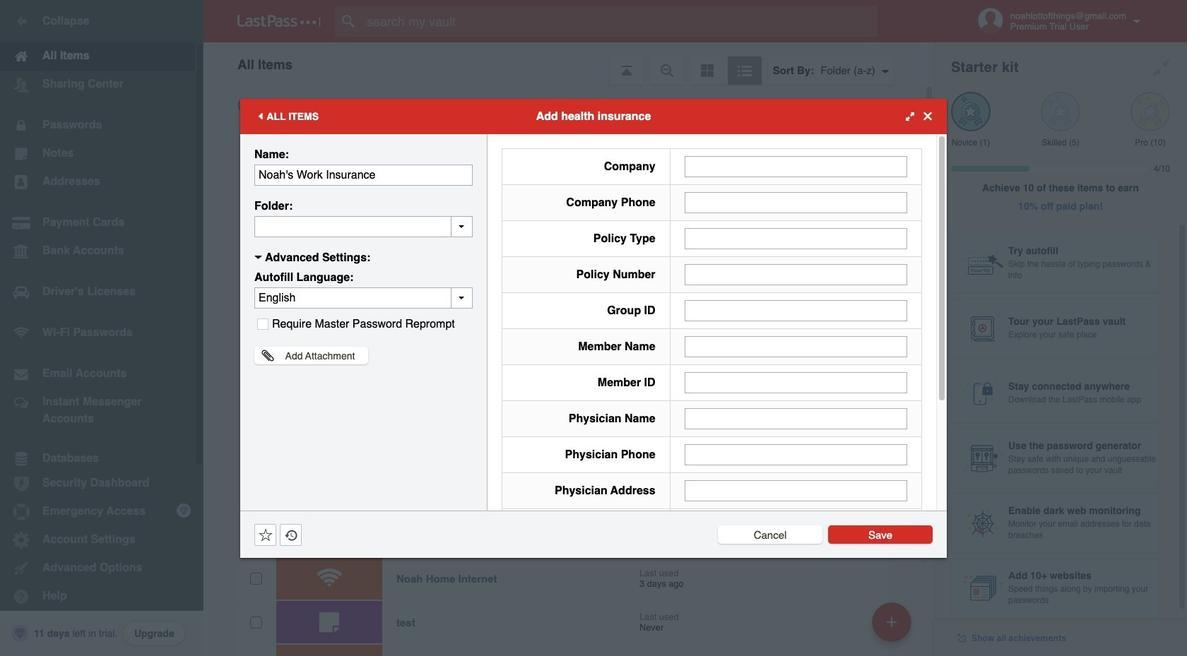 Task type: describe. For each thing, give the bounding box(es) containing it.
lastpass image
[[237, 15, 321, 28]]

search my vault text field
[[335, 6, 900, 37]]

main navigation navigation
[[0, 0, 204, 656]]

vault options navigation
[[204, 42, 934, 85]]



Task type: vqa. For each thing, say whether or not it's contained in the screenshot.
New item icon
yes



Task type: locate. For each thing, give the bounding box(es) containing it.
new item image
[[887, 617, 897, 627]]

dialog
[[240, 99, 947, 648]]

None text field
[[684, 156, 907, 177], [254, 164, 473, 185], [684, 192, 907, 213], [254, 216, 473, 237], [684, 228, 907, 249], [684, 300, 907, 321], [684, 336, 907, 357], [684, 156, 907, 177], [254, 164, 473, 185], [684, 192, 907, 213], [254, 216, 473, 237], [684, 228, 907, 249], [684, 300, 907, 321], [684, 336, 907, 357]]

new item navigation
[[867, 599, 920, 656]]

Search search field
[[335, 6, 900, 37]]

None text field
[[684, 264, 907, 285], [684, 372, 907, 393], [684, 408, 907, 429], [684, 444, 907, 465], [684, 480, 907, 501], [684, 264, 907, 285], [684, 372, 907, 393], [684, 408, 907, 429], [684, 444, 907, 465], [684, 480, 907, 501]]



